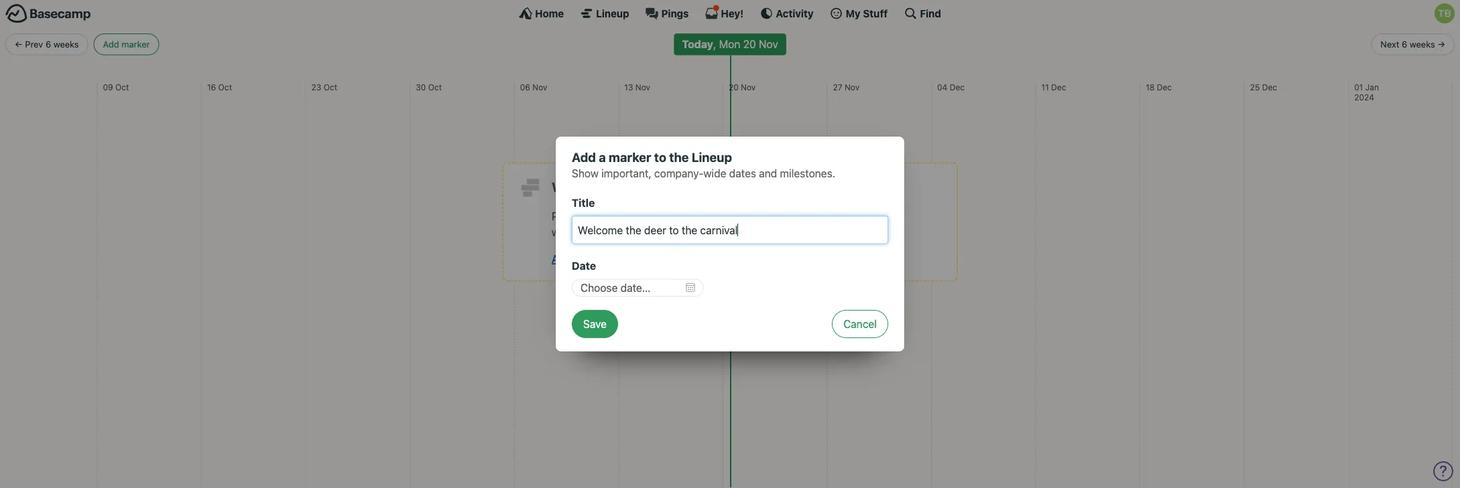 Task type: locate. For each thing, give the bounding box(es) containing it.
hey!
[[721, 7, 744, 19]]

prev
[[25, 39, 43, 49]]

dates right wide
[[729, 167, 756, 180]]

1 vertical spatial lineup
[[692, 150, 732, 165]]

activity link
[[760, 7, 814, 20]]

6
[[46, 39, 51, 49], [1402, 39, 1407, 49]]

dates up 'choose date…' field
[[621, 253, 648, 266]]

start
[[729, 226, 752, 239]]

home link
[[519, 7, 564, 20]]

to right show
[[613, 179, 626, 195]]

to up company-
[[654, 150, 666, 165]]

and inside add a marker to the lineup show important, company-wide dates and milestones.
[[759, 167, 777, 180]]

3 dec from the left
[[1157, 83, 1172, 92]]

find
[[920, 7, 941, 19]]

activity
[[776, 7, 814, 19]]

18
[[1146, 83, 1155, 92]]

lineup right "home"
[[596, 7, 629, 19]]

the
[[669, 150, 689, 165], [629, 179, 650, 195]]

0 horizontal spatial 6
[[46, 39, 51, 49]]

cancel link
[[832, 310, 888, 339]]

a
[[599, 150, 606, 165], [631, 210, 636, 223], [696, 210, 702, 223], [735, 210, 741, 223], [663, 253, 669, 266]]

marker up important,
[[609, 150, 651, 165]]

add a marker to the lineup show important, company-wide dates and milestones.
[[572, 150, 835, 180]]

0 horizontal spatial weeks
[[53, 39, 79, 49]]

to
[[654, 150, 666, 165], [613, 179, 626, 195], [651, 253, 660, 266]]

0 horizontal spatial lineup
[[596, 7, 629, 19]]

1 dec from the left
[[950, 83, 965, 92]]

None submit
[[572, 310, 618, 339]]

and left milestones.
[[759, 167, 777, 180]]

marker
[[122, 39, 150, 49], [609, 150, 651, 165]]

11
[[1042, 83, 1049, 92]]

a up important,
[[599, 150, 606, 165]]

1 nov from the left
[[533, 83, 548, 92]]

oct right 30
[[428, 83, 442, 92]]

next
[[1381, 39, 1400, 49]]

home
[[535, 7, 564, 19]]

add left the date
[[552, 253, 571, 266]]

0 vertical spatial add
[[103, 39, 119, 49]]

on left the what,
[[593, 226, 605, 239]]

add up 09
[[103, 39, 119, 49]]

hey! button
[[705, 7, 744, 20]]

projects
[[574, 210, 613, 223], [687, 226, 727, 239]]

what's
[[804, 210, 836, 223]]

what,
[[608, 226, 634, 239]]

lineup inside main element
[[596, 7, 629, 19]]

projects down visual
[[687, 226, 727, 239]]

dec
[[950, 83, 965, 92], [1051, 83, 1066, 92], [1157, 83, 1172, 92], [1262, 83, 1277, 92]]

weeks left →
[[1410, 39, 1435, 49]]

09
[[103, 83, 113, 92]]

oct for 30 oct
[[428, 83, 442, 92]]

on
[[616, 210, 628, 223], [593, 226, 605, 239]]

1 vertical spatial add
[[572, 150, 596, 165]]

25
[[1250, 83, 1260, 92]]

0 vertical spatial marker
[[122, 39, 150, 49]]

13 nov
[[624, 83, 650, 92]]

2 vertical spatial to
[[651, 253, 660, 266]]

01
[[1355, 83, 1363, 92]]

0 horizontal spatial marker
[[122, 39, 150, 49]]

1 horizontal spatial 6
[[1402, 39, 1407, 49]]

oct right 23
[[324, 83, 337, 92]]

2 vertical spatial add
[[552, 253, 571, 266]]

16
[[207, 83, 216, 92]]

None text field
[[572, 216, 888, 244]]

nov
[[533, 83, 548, 92], [635, 83, 650, 92], [741, 83, 756, 92], [845, 83, 860, 92]]

add
[[103, 39, 119, 49], [572, 150, 596, 165], [552, 253, 571, 266]]

lineup up wide
[[692, 150, 732, 165]]

1 horizontal spatial weeks
[[1410, 39, 1435, 49]]

0 vertical spatial projects
[[574, 210, 613, 223]]

2 nov from the left
[[635, 83, 650, 92]]

welcome
[[552, 179, 610, 195]]

6 right 'next'
[[1402, 39, 1407, 49]]

2 oct from the left
[[218, 83, 232, 92]]

2 6 from the left
[[1402, 39, 1407, 49]]

20 nov
[[729, 83, 756, 92]]

dec right 04
[[950, 83, 965, 92]]

welcome to the lineup!
[[552, 179, 699, 195]]

add inside add a marker to the lineup show important, company-wide dates and milestones.
[[572, 150, 596, 165]]

2 horizontal spatial add
[[572, 150, 596, 165]]

4 nov from the left
[[845, 83, 860, 92]]

1 horizontal spatial on
[[616, 210, 628, 223]]

0 vertical spatial lineup
[[596, 7, 629, 19]]

lineup
[[596, 7, 629, 19], [692, 150, 732, 165]]

0 horizontal spatial add
[[103, 39, 119, 49]]

to inside add a marker to the lineup show important, company-wide dates and milestones.
[[654, 150, 666, 165]]

3 nov from the left
[[741, 83, 756, 92]]

a up start
[[735, 210, 741, 223]]

projects down title
[[574, 210, 613, 223]]

add for start/end
[[552, 253, 571, 266]]

0 vertical spatial dates
[[729, 167, 756, 180]]

1 horizontal spatial the
[[669, 150, 689, 165]]

dec for 04 dec
[[950, 83, 965, 92]]

oct for 23 oct
[[324, 83, 337, 92]]

on up the what,
[[616, 210, 628, 223]]

lineup link
[[580, 7, 629, 20]]

dec right 25
[[1262, 83, 1277, 92]]

1 horizontal spatial add
[[552, 253, 571, 266]]

4 oct from the left
[[428, 83, 442, 92]]

tim burton image
[[1435, 3, 1455, 23]]

16 oct
[[207, 83, 232, 92]]

marker inside add a marker to the lineup show important, company-wide dates and milestones.
[[609, 150, 651, 165]]

1 horizontal spatial marker
[[609, 150, 651, 165]]

and down timeline
[[637, 226, 655, 239]]

title
[[572, 196, 595, 209]]

nov right 06
[[533, 83, 548, 92]]

and
[[759, 167, 777, 180], [637, 226, 655, 239], [755, 226, 773, 239]]

oct right 09
[[115, 83, 129, 92]]

nov for 13 nov
[[635, 83, 650, 92]]

3 oct from the left
[[324, 83, 337, 92]]

0 vertical spatial to
[[654, 150, 666, 165]]

1 vertical spatial the
[[629, 179, 650, 195]]

nov right 13
[[635, 83, 650, 92]]

dec for 11 dec
[[1051, 83, 1066, 92]]

2 dec from the left
[[1051, 83, 1066, 92]]

jan
[[1366, 83, 1379, 92]]

1 vertical spatial marker
[[609, 150, 651, 165]]

27
[[833, 83, 842, 92]]

to down when at the left
[[651, 253, 660, 266]]

lineup inside add a marker to the lineup show important, company-wide dates and milestones.
[[692, 150, 732, 165]]

the up timeline
[[629, 179, 650, 195]]

working
[[552, 226, 590, 239]]

end.
[[776, 226, 797, 239]]

nov right 20 on the top
[[741, 83, 756, 92]]

0 horizontal spatial dates
[[621, 253, 648, 266]]

add up show
[[572, 150, 596, 165]]

4 dec from the left
[[1262, 83, 1277, 92]]

0 vertical spatial the
[[669, 150, 689, 165]]

←
[[15, 39, 23, 49]]

6 right prev
[[46, 39, 51, 49]]

nov for 27 nov
[[845, 83, 860, 92]]

0 horizontal spatial the
[[629, 179, 650, 195]]

0 vertical spatial on
[[616, 210, 628, 223]]

in
[[839, 210, 847, 223]]

1 horizontal spatial dates
[[729, 167, 756, 180]]

1 horizontal spatial lineup
[[692, 150, 732, 165]]

dates
[[729, 167, 756, 180], [621, 253, 648, 266]]

when
[[658, 226, 684, 239]]

oct
[[115, 83, 129, 92], [218, 83, 232, 92], [324, 83, 337, 92], [428, 83, 442, 92]]

find button
[[904, 7, 941, 20]]

04 dec
[[937, 83, 965, 92]]

dec right 18
[[1157, 83, 1172, 92]]

dec right the 11
[[1051, 83, 1066, 92]]

and down snapshot
[[755, 226, 773, 239]]

0 horizontal spatial projects
[[574, 210, 613, 223]]

Choose date… field
[[572, 279, 704, 297]]

1 horizontal spatial projects
[[687, 226, 727, 239]]

the up company-
[[669, 150, 689, 165]]

1 oct from the left
[[115, 83, 129, 92]]

snapshot
[[744, 210, 789, 223]]

weeks right prev
[[53, 39, 79, 49]]

oct right the 16 at left top
[[218, 83, 232, 92]]

of
[[792, 210, 801, 223]]

23
[[312, 83, 321, 92]]

nov right 27
[[845, 83, 860, 92]]

weeks
[[53, 39, 79, 49], [1410, 39, 1435, 49]]

0 horizontal spatial on
[[593, 226, 605, 239]]

marker up 09 oct
[[122, 39, 150, 49]]



Task type: describe. For each thing, give the bounding box(es) containing it.
18 dec
[[1146, 83, 1172, 92]]

1 vertical spatial to
[[613, 179, 626, 195]]

the inside add a marker to the lineup show important, company-wide dates and milestones.
[[669, 150, 689, 165]]

plot projects on a timeline for a visual a snapshot of what's in play, who's working on what, and when projects start and end.
[[552, 210, 903, 239]]

a left project
[[663, 253, 669, 266]]

a right for
[[696, 210, 702, 223]]

1 vertical spatial on
[[593, 226, 605, 239]]

important,
[[601, 167, 652, 180]]

06
[[520, 83, 530, 92]]

nov for 06 nov
[[533, 83, 548, 92]]

today
[[682, 38, 713, 51]]

1 6 from the left
[[46, 39, 51, 49]]

next 6 weeks →
[[1381, 39, 1446, 49]]

my stuff button
[[830, 7, 888, 20]]

plot
[[552, 210, 571, 223]]

to for dates
[[651, 253, 660, 266]]

a up the what,
[[631, 210, 636, 223]]

27 nov
[[833, 83, 860, 92]]

show
[[572, 167, 599, 180]]

23 oct
[[312, 83, 337, 92]]

to for marker
[[654, 150, 666, 165]]

lineup!
[[653, 179, 699, 195]]

1 vertical spatial projects
[[687, 226, 727, 239]]

01 jan 2024
[[1355, 83, 1379, 102]]

nov for 20 nov
[[741, 83, 756, 92]]

play,
[[850, 210, 872, 223]]

add start/end dates to a project link
[[552, 253, 706, 266]]

stuff
[[863, 7, 888, 19]]

13
[[624, 83, 633, 92]]

20
[[729, 83, 739, 92]]

06 nov
[[520, 83, 548, 92]]

2024
[[1355, 93, 1374, 102]]

add for marker
[[103, 39, 119, 49]]

add for a
[[572, 150, 596, 165]]

project
[[672, 253, 706, 266]]

← prev 6 weeks
[[15, 39, 79, 49]]

dec for 18 dec
[[1157, 83, 1172, 92]]

date
[[572, 259, 596, 272]]

visual
[[705, 210, 733, 223]]

oct for 16 oct
[[218, 83, 232, 92]]

11 dec
[[1042, 83, 1066, 92]]

add marker
[[103, 39, 150, 49]]

2 weeks from the left
[[1410, 39, 1435, 49]]

company-
[[654, 167, 704, 180]]

oct for 09 oct
[[115, 83, 129, 92]]

→
[[1438, 39, 1446, 49]]

30 oct
[[416, 83, 442, 92]]

09 oct
[[103, 83, 129, 92]]

30
[[416, 83, 426, 92]]

main element
[[0, 0, 1460, 26]]

dates inside add a marker to the lineup show important, company-wide dates and milestones.
[[729, 167, 756, 180]]

start/end
[[574, 253, 618, 266]]

25 dec
[[1250, 83, 1277, 92]]

my
[[846, 7, 861, 19]]

1 weeks from the left
[[53, 39, 79, 49]]

my stuff
[[846, 7, 888, 19]]

a inside add a marker to the lineup show important, company-wide dates and milestones.
[[599, 150, 606, 165]]

dec for 25 dec
[[1262, 83, 1277, 92]]

wide
[[704, 167, 726, 180]]

add marker link
[[94, 34, 159, 55]]

for
[[680, 210, 694, 223]]

who's
[[875, 210, 903, 223]]

timeline
[[639, 210, 677, 223]]

add start/end dates to a project
[[552, 253, 706, 266]]

switch accounts image
[[5, 3, 91, 24]]

cancel
[[844, 318, 877, 331]]

1 vertical spatial dates
[[621, 253, 648, 266]]

milestones.
[[780, 167, 835, 180]]

04
[[937, 83, 948, 92]]



Task type: vqa. For each thing, say whether or not it's contained in the screenshot.
project
yes



